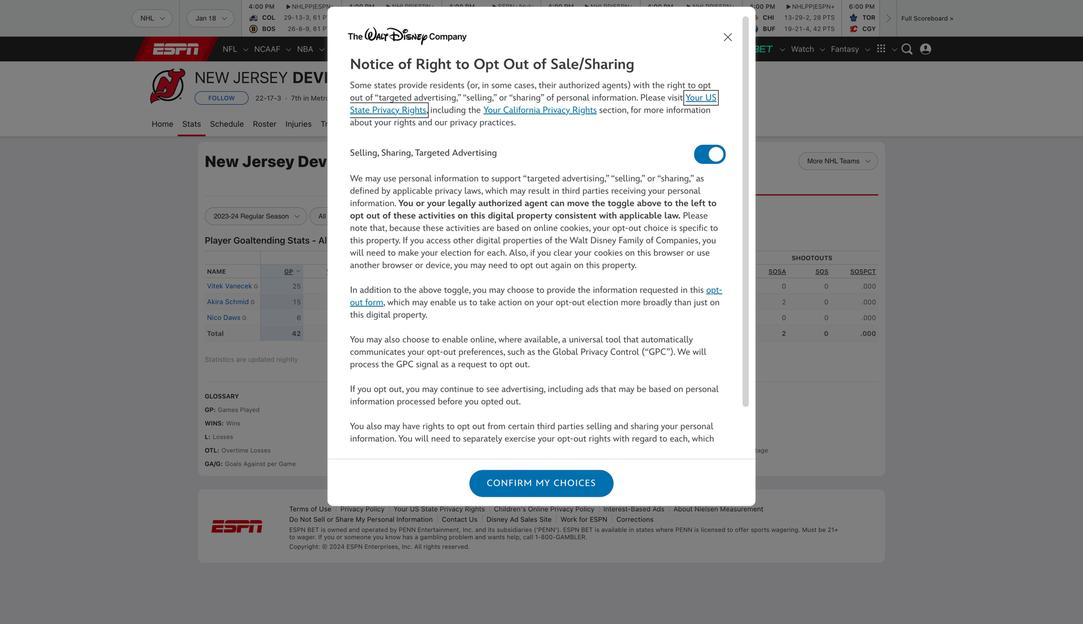 Task type: vqa. For each thing, say whether or not it's contained in the screenshot.
5-2
no



Task type: locate. For each thing, give the bounding box(es) containing it.
0 vertical spatial privacy
[[450, 117, 477, 128]]

sv% down sv : saves
[[432, 433, 447, 441]]

authorized inside some states provide residents (or, in some cases, their authorized agents) with the right to opt out of "targeted advertising," "selling," or "sharing" of personal information. please visit
[[559, 80, 600, 91]]

state up information
[[421, 505, 438, 513]]

0 vertical spatial 7
[[382, 282, 386, 290]]

1 vertical spatial please
[[683, 210, 708, 221]]

available down regard
[[630, 446, 664, 457]]

we inside we may use personal information to support "targeted advertising," "selling," or "sharing," as defined by applicable privacy laws, which may result in third parties receiving your personal information.
[[350, 173, 363, 184]]

0 horizontal spatial choose
[[402, 334, 429, 345]]

be inside espn bet is owned and operated by penn entertainment, inc. and its subsidiaries ('penn'). espn bet is available in states where penn is licensed to offer sports wagering. must be 21+ to wager. if you or someone you know has a gambling problem and wants help, call 1-800-gambler. copyright: © 2024 espn enterprises, inc. all rights reserved.
[[819, 526, 826, 533]]

sos
[[816, 268, 829, 275], [660, 433, 673, 441]]

0 horizontal spatial use
[[383, 173, 396, 184]]

rights up the us
[[465, 505, 485, 513]]

legally
[[448, 198, 476, 209]]

opt- up wish
[[557, 433, 574, 444]]

separately
[[463, 433, 502, 444]]

for for section,
[[631, 105, 642, 116]]

more inside , which may enable us to take action on your opt-out election more broadly than just on this digital property.
[[621, 297, 641, 308]]

these up access
[[423, 223, 444, 234]]

shootout
[[682, 420, 709, 427], [677, 433, 704, 441], [690, 447, 717, 454]]

your down in addition to the above toggle, you may choose to provide the information requested in this
[[537, 297, 554, 308]]

pts for 29-13-3, 61 pts
[[323, 14, 335, 21]]

4:00 up 21-15-6, 48 pts link
[[647, 3, 662, 10]]

out. down 'advertising,'
[[506, 396, 521, 407]]

targeted
[[415, 148, 450, 159]]

tab list
[[205, 172, 878, 196]]

g for nico daws
[[242, 315, 246, 321]]

3 4:00 from the left
[[449, 3, 463, 10]]

information. inside we may use personal information to support "targeted advertising," "selling," or "sharing," as defined by applicable privacy laws, which may result in third parties receiving your personal information.
[[350, 198, 396, 209]]

0 vertical spatial all
[[318, 235, 329, 246]]

advertising
[[490, 458, 532, 469]]

of down soccer
[[398, 56, 412, 74]]

1 horizontal spatial inc.
[[463, 526, 474, 533]]

1 horizontal spatial sv
[[565, 268, 574, 275]]

may inside 'you may also choose to enable online, where available, a universal tool that automatically communicates your opt-out preferences, such as the global privacy control ("gpc"). we will process the gpc signal as a request to opt out.'
[[367, 334, 382, 345]]

1 vertical spatial authorized
[[478, 198, 522, 209]]

espn bet image
[[723, 45, 774, 54], [779, 46, 787, 54]]

vitek
[[207, 282, 223, 290]]

21- for 21-18-5, 47 pts
[[884, 25, 895, 32]]

may left do
[[366, 446, 382, 457]]

sv : saves
[[432, 420, 462, 427]]

personal inside you also may have rights to opt out from certain third parties selling and sharing your personal information. you will need to separately exercise your opt-out rights with regard to each, which you may do through this
[[681, 421, 714, 432]]

1 vertical spatial "targeted
[[523, 173, 560, 184]]

1 vertical spatial including
[[548, 384, 583, 395]]

external link image
[[405, 117, 413, 131]]

rights inside section, for more information about your rights and our privacy practices.
[[394, 117, 416, 128]]

if you opt out, you may continue to see advertising, including ads that may be based on personal information processed before you opted out.
[[350, 384, 719, 407]]

sv
[[565, 268, 574, 275], [432, 420, 441, 427]]

stats
[[182, 119, 201, 128], [445, 152, 486, 170], [288, 235, 310, 246]]

including inside "if you opt out, you may continue to see advertising, including ads that may be based on personal information processed before you opted out."
[[548, 384, 583, 395]]

inc.
[[463, 526, 474, 533], [402, 543, 413, 550]]

1 horizontal spatial as
[[527, 347, 535, 358]]

in addition to the above toggle, you may choose to provide the information requested in this
[[350, 285, 706, 296]]

children's
[[494, 505, 526, 513]]

and inside section, for more information about your rights and our privacy practices.
[[418, 117, 432, 128]]

states inside some states provide residents (or, in some cases, their authorized agents) with the right to opt out of "targeted advertising," "selling," or "sharing" of personal information. please visit
[[374, 80, 396, 91]]

state inside the legal footer navigation element
[[421, 505, 438, 513]]

15
[[293, 298, 301, 306]]

1 horizontal spatial including
[[548, 384, 583, 395]]

my
[[536, 478, 551, 489], [356, 515, 365, 523]]

in
[[350, 285, 357, 296]]

21+
[[828, 526, 838, 533]]

opt inside you also may have rights to opt out from certain third parties selling and sharing your personal information. you will need to separately exercise your opt-out rights with regard to each, which you may do through this
[[457, 421, 470, 432]]

to down time on the left of the page
[[447, 421, 455, 432]]

50
[[914, 14, 922, 21]]

1 bet from the left
[[307, 526, 319, 533]]

schedule link
[[206, 112, 248, 136]]

my up "children's online privacy policy" link
[[536, 478, 551, 489]]

2 vertical spatial information.
[[350, 433, 396, 444]]

notice of right to opt out of sale/sharing alert dialog
[[328, 7, 756, 506]]

for
[[631, 105, 642, 116], [474, 248, 485, 259], [579, 515, 588, 523]]

your inside your us state privacy rights
[[686, 92, 703, 103]]

2 61 from the top
[[313, 25, 321, 32]]

0 vertical spatial property.
[[366, 235, 400, 246]]

0 horizontal spatial state
[[350, 105, 370, 116]]

sv for sv : saves
[[432, 420, 441, 427]]

standings page main content
[[198, 142, 885, 481]]

jersey inside standings page "main content"
[[242, 152, 294, 170]]

sos for sos
[[816, 268, 829, 275]]

pim link
[[732, 268, 743, 275]]

provide inside some states provide residents (or, in some cases, their authorized agents) with the right to opt out of "targeted advertising," "selling," or "sharing" of personal information. please visit
[[399, 80, 427, 91]]

privacy inside your us state privacy rights
[[372, 105, 399, 116]]

result
[[528, 186, 550, 197]]

1 vertical spatial devils
[[298, 152, 345, 170]]

sosa for sosa
[[769, 268, 786, 275]]

0 horizontal spatial your
[[394, 505, 408, 513]]

transactions link
[[316, 112, 372, 136]]

1 horizontal spatial that
[[624, 334, 639, 345]]

to right addition
[[394, 285, 402, 296]]

0 vertical spatial your
[[686, 92, 703, 103]]

losses down wins : wins
[[213, 433, 233, 441]]

0 horizontal spatial 42
[[292, 330, 301, 338]]

are
[[482, 223, 494, 234], [236, 356, 246, 363]]

1 horizontal spatial use
[[591, 446, 604, 457]]

1 vertical spatial where
[[656, 526, 674, 533]]

bet
[[307, 526, 319, 533], [581, 526, 593, 533]]

inc. down the us
[[463, 526, 474, 533]]

rights inside the legal footer navigation element
[[465, 505, 485, 513]]

by inside we may use personal information to support "targeted advertising," "selling," or "sharing," as defined by applicable privacy laws, which may result in third parties receiving your personal information.
[[382, 186, 391, 197]]

need up another
[[366, 248, 385, 259]]

0 vertical spatial l
[[382, 268, 386, 275]]

about
[[674, 505, 693, 513]]

page footer region
[[198, 486, 885, 567]]

1 vertical spatial will
[[693, 347, 707, 358]]

property. inside , which may enable us to take action on your opt-out election more broadly than just on this digital property.
[[393, 310, 428, 321]]

devils for new jersey devils goaltending stats 2023-24
[[298, 152, 345, 170]]

switch inside the notice of right to opt out of sale/sharing alert dialog
[[694, 145, 726, 164]]

to down sv : saves
[[453, 433, 461, 444]]

42 inside standings page "main content"
[[292, 330, 301, 338]]

1 vertical spatial information.
[[350, 198, 396, 209]]

gp down the glossary
[[205, 406, 214, 414]]

this
[[471, 210, 485, 221], [350, 235, 364, 246], [637, 248, 651, 259], [586, 260, 600, 271], [690, 285, 704, 296], [350, 310, 364, 321], [429, 446, 443, 457]]

for inside please note that, because these activities are based on online cookies, your opt-out choice is specific to this property. if you access other digital properties of the walt disney family of companies, you will need to make your election for each. also, if you clear your cookies on this browser or use another browser or device, you may need to opt out again on this property.
[[474, 248, 485, 259]]

0 horizontal spatial visit
[[637, 458, 652, 469]]

1 horizontal spatial goaltending
[[348, 152, 442, 170]]

pts for 26-8-9, 61 pts
[[323, 25, 335, 32]]

use
[[383, 173, 396, 184], [697, 248, 710, 259], [591, 446, 604, 457]]

other right access
[[453, 235, 474, 246]]

these up because
[[393, 210, 416, 221]]

online inside '. you may also wish to use other available online tools to limit various types of interest-based advertising or tracking. to learn more, visit'
[[666, 446, 690, 457]]

out inside some states provide residents (or, in some cases, their authorized agents) with the right to opt out of "targeted advertising," "selling," or "sharing" of personal information. please visit
[[350, 92, 363, 103]]

1 vertical spatial stats
[[445, 152, 486, 170]]

g right daws
[[242, 315, 246, 321]]

, for which
[[383, 297, 385, 308]]

.
[[505, 446, 507, 457]]

sospct
[[850, 268, 876, 275]]

: down l : losses
[[217, 447, 219, 454]]

2,
[[806, 14, 812, 21]]

: for l
[[208, 433, 211, 441]]

shootouts
[[792, 254, 833, 262]]

2 bet from the left
[[581, 526, 593, 533]]

1 vertical spatial sos
[[660, 433, 673, 441]]

2 15- from the left
[[695, 25, 706, 32]]

nhlpp|espn+
[[292, 3, 335, 10], [392, 3, 435, 10], [591, 3, 633, 10], [693, 3, 735, 10], [792, 3, 835, 10]]

penn down information
[[399, 526, 416, 533]]

parties up move
[[583, 186, 609, 197]]

1 vertical spatial your us state privacy rights
[[394, 505, 485, 513]]

1 vertical spatial sv
[[432, 420, 441, 427]]

enable inside , which may enable us to take action on your opt-out election more broadly than just on this digital property.
[[430, 297, 456, 308]]

you down process
[[358, 384, 371, 395]]

0 horizontal spatial also
[[367, 421, 382, 432]]

use
[[319, 505, 331, 513]]

sosa
[[769, 268, 786, 275], [660, 420, 678, 427]]

privacy inside section, for more information about your rights and our privacy practices.
[[450, 117, 477, 128]]

0 vertical spatial provide
[[399, 80, 427, 91]]

pm up tor
[[865, 3, 875, 10]]

8,
[[906, 14, 912, 21]]

1 horizontal spatial stats
[[288, 235, 310, 246]]

tab list containing goaltending
[[205, 172, 878, 196]]

jersey for new jersey devils
[[233, 68, 288, 86]]

a inside espn bet is owned and operated by penn entertainment, inc. and its subsidiaries ('penn'). espn bet is available in states where penn is licensed to offer sports wagering. must be 21+ to wager. if you or someone you know has a gambling problem and wants help, call 1-800-gambler. copyright: © 2024 espn enterprises, inc. all rights reserved.
[[415, 533, 418, 541]]

confirm my choices
[[487, 478, 596, 489]]

0 vertical spatial parties
[[583, 186, 609, 197]]

more espn image
[[891, 46, 899, 54]]

0 horizontal spatial 342
[[561, 298, 574, 306]]

with down "toggle"
[[599, 210, 617, 221]]

1 horizontal spatial bet
[[581, 526, 593, 533]]

that for tool
[[624, 334, 639, 345]]

activities
[[419, 210, 455, 221], [446, 223, 480, 234]]

0 vertical spatial available
[[630, 446, 664, 457]]

0 vertical spatial applicable
[[393, 186, 433, 197]]

1 vertical spatial disney
[[487, 515, 508, 523]]

this inside the you or your legally authorized agent can move the toggle above to the left to opt out of these activities on this digital property consistent with applicable law.
[[471, 210, 485, 221]]

provide down again
[[547, 285, 576, 296]]

the left right on the right of page
[[652, 80, 665, 91]]

applicable inside the you or your legally authorized agent can move the toggle above to the left to opt out of these activities on this digital property consistent with applicable law.
[[620, 210, 662, 221]]

1 vertical spatial a
[[451, 359, 456, 370]]

15- left 0,
[[384, 25, 395, 32]]

pts right 4,
[[823, 25, 835, 32]]

g inside the nico daws g
[[242, 315, 246, 321]]

nico
[[207, 314, 221, 321]]

"targeted up result
[[523, 173, 560, 184]]

2 7 from the top
[[382, 298, 386, 306]]

1 horizontal spatial penn
[[676, 526, 693, 533]]

online for cookies,
[[534, 223, 558, 234]]

0 vertical spatial save
[[451, 433, 466, 441]]

of up that,
[[383, 210, 391, 221]]

control
[[610, 347, 639, 358]]

visit inside '. you may also wish to use other available online tools to limit various types of interest-based advertising or tracking. to learn more, visit'
[[637, 458, 652, 469]]

1 horizontal spatial save
[[719, 447, 733, 454]]

new for new jersey devils
[[195, 68, 230, 86]]

13- for 6:00 pm
[[895, 14, 906, 21]]

goaltending up left at right
[[689, 179, 731, 187]]

3 inside standings page "main content"
[[382, 314, 386, 322]]

1 horizontal spatial "targeted
[[523, 173, 560, 184]]

if up ©
[[318, 533, 322, 541]]

1 vertical spatial sosa
[[660, 420, 678, 427]]

5 pm from the left
[[664, 3, 673, 10]]

choice
[[644, 223, 669, 234]]

1 vertical spatial that
[[601, 384, 616, 395]]

1 29- from the left
[[284, 14, 295, 21]]

"targeted up tickets link
[[375, 92, 412, 103]]

information
[[666, 105, 711, 116], [434, 173, 479, 184], [593, 285, 637, 296], [350, 396, 395, 407]]

3 13- from the left
[[895, 14, 906, 21]]

property. down 1
[[393, 310, 428, 321]]

as right the signal
[[441, 359, 449, 370]]

13- for 4:00 pm
[[295, 14, 305, 21]]

of left use
[[311, 505, 317, 513]]

have
[[402, 421, 420, 432]]

digital inside the you or your legally authorized agent can move the toggle above to the left to opt out of these activities on this digital property consistent with applicable law.
[[488, 210, 514, 221]]

"targeted inside we may use personal information to support "targeted advertising," "selling," or "sharing," as defined by applicable privacy laws, which may result in third parties receiving your personal information.
[[523, 173, 560, 184]]

is down "work for espn" link on the right bottom
[[595, 526, 600, 533]]

personal up sos : shootout saves
[[681, 421, 714, 432]]

are left updated
[[236, 356, 246, 363]]

opt up "note"
[[350, 210, 364, 221]]

5 nhlpp|espn+ from the left
[[792, 3, 835, 10]]

you for also
[[350, 421, 364, 432]]

0 horizontal spatial more
[[621, 297, 641, 308]]

shootout up tools
[[677, 433, 704, 441]]

espn more sports home page image
[[435, 41, 452, 57]]

toggle
[[608, 198, 635, 209]]

in right the (or,
[[482, 80, 489, 91]]

also up tracking.
[[544, 446, 559, 457]]

0 horizontal spatial save
[[451, 433, 466, 441]]

also inside you also may have rights to opt out from certain third parties selling and sharing your personal information. you will need to separately exercise your opt-out rights with regard to each, which you may do through this
[[367, 421, 382, 432]]

can
[[550, 198, 565, 209]]

2 horizontal spatial also
[[544, 446, 559, 457]]

advertising," inside some states provide residents (or, in some cases, their authorized agents) with the right to opt out of "targeted advertising," "selling," or "sharing" of personal information. please visit
[[414, 92, 461, 103]]

l for l
[[382, 268, 386, 275]]

61 for 3,
[[313, 14, 321, 21]]

0 horizontal spatial bet
[[307, 526, 319, 533]]

l for l : losses
[[205, 433, 208, 441]]

may down support
[[510, 186, 526, 197]]

3 pm from the left
[[465, 3, 475, 10]]

gp
[[284, 268, 293, 275], [205, 406, 214, 414]]

election inside please note that, because these activities are based on online cookies, your opt-out choice is specific to this property. if you access other digital properties of the walt disney family of companies, you will need to make your election for each. also, if you clear your cookies on this browser or use another browser or device, you may need to opt out again on this property.
[[440, 248, 472, 259]]

need inside you also may have rights to opt out from certain third parties selling and sharing your personal information. you will need to separately exercise your opt-out rights with regard to each, which you may do through this
[[431, 433, 450, 444]]

you inside the you or your legally authorized agent can move the toggle above to the left to opt out of these activities on this digital property consistent with applicable law.
[[399, 198, 413, 209]]

if
[[403, 235, 408, 246], [350, 384, 355, 395], [318, 533, 322, 541]]

states up the 'division'
[[374, 80, 396, 91]]

nfl
[[223, 44, 237, 54]]

1 horizontal spatial your
[[484, 105, 501, 116]]

1 vertical spatial new
[[205, 152, 239, 170]]

of
[[398, 56, 412, 74], [533, 56, 547, 74], [365, 92, 373, 103], [547, 92, 554, 103], [383, 210, 391, 221], [545, 235, 552, 246], [646, 235, 654, 246], [422, 458, 430, 469], [311, 505, 317, 513]]

1 horizontal spatial gp
[[284, 268, 293, 275]]

akira
[[207, 298, 223, 306]]

1 horizontal spatial sosa
[[769, 268, 786, 275]]

in
[[482, 80, 489, 91], [303, 94, 309, 102], [552, 186, 560, 197], [681, 285, 688, 296], [629, 526, 634, 533]]

a
[[562, 334, 567, 345], [451, 359, 456, 370], [415, 533, 418, 541]]

1 vertical spatial browser
[[382, 260, 413, 271]]

1 pm from the left
[[265, 3, 275, 10]]

information. inside some states provide residents (or, in some cases, their authorized agents) with the right to opt out of "targeted advertising," "selling," or "sharing" of personal information. please visit
[[592, 92, 638, 103]]

.000 for 383
[[861, 298, 876, 306]]

your right about
[[375, 117, 392, 128]]

0 vertical spatial a
[[562, 334, 567, 345]]

which up tools
[[692, 433, 714, 444]]

2 policy from the left
[[576, 505, 595, 513]]

you inside '. you may also wish to use other available online tools to limit various types of interest-based advertising or tracking. to learn more, visit'
[[509, 446, 523, 457]]

enable left online,
[[442, 334, 468, 345]]

tracking.
[[545, 458, 577, 469]]

percentage
[[467, 433, 501, 441], [735, 447, 768, 454]]

on right again
[[574, 260, 584, 271]]

state inside the notice of right to opt out of sale/sharing alert dialog
[[350, 105, 370, 116]]

pts for 21-13-8, 50 pts
[[923, 14, 935, 21]]

based down separately
[[465, 458, 487, 469]]

otl down make
[[416, 268, 428, 275]]

0 horizontal spatial all
[[318, 235, 329, 246]]

: for wins
[[222, 420, 224, 427]]

4 pm from the left
[[564, 3, 574, 10]]

1 horizontal spatial state
[[421, 505, 438, 513]]

goaltending right player
[[234, 235, 285, 246]]

otl down l : losses
[[205, 447, 217, 454]]

action
[[498, 297, 522, 308]]

sosa right pim link
[[769, 268, 786, 275]]

opted
[[481, 396, 504, 407]]

online for tools
[[666, 446, 690, 457]]

1 4:00 pm from the left
[[249, 3, 275, 10]]

l right another
[[382, 268, 386, 275]]

sv% : save percentage
[[432, 433, 501, 441]]

opt- inside you also may have rights to opt out from certain third parties selling and sharing your personal information. you will need to separately exercise your opt-out rights with regard to each, which you may do through this
[[557, 433, 574, 444]]

0 vertical spatial we
[[350, 173, 363, 184]]

2 horizontal spatial use
[[697, 248, 710, 259]]

1 vertical spatial sv%
[[432, 433, 447, 441]]

be inside "if you opt out, you may continue to see advertising, including ads that may be based on personal information processed before you opted out."
[[637, 384, 646, 395]]

0 horizontal spatial authorized
[[478, 198, 522, 209]]

companies,
[[656, 235, 700, 246]]

disney inside please note that, because these activities are based on online cookies, your opt-out choice is specific to this property. if you access other digital properties of the walt disney family of companies, you will need to make your election for each. also, if you clear your cookies on this browser or use another browser or device, you may need to opt out again on this property.
[[590, 235, 616, 246]]

are inside please note that, because these activities are based on online cookies, your opt-out choice is specific to this property. if you access other digital properties of the walt disney family of companies, you will need to make your election for each. also, if you clear your cookies on this browser or use another browser or device, you may need to opt out again on this property.
[[482, 223, 494, 234]]

, for including
[[426, 105, 428, 116]]

of down some
[[365, 92, 373, 103]]

0 vertical spatial where
[[498, 334, 522, 345]]

switch
[[694, 145, 726, 164]]

interest-based ads
[[604, 505, 665, 513]]

disney
[[590, 235, 616, 246], [487, 515, 508, 523]]

if down because
[[403, 235, 408, 246]]

these inside please note that, because these activities are based on online cookies, your opt-out choice is specific to this property. if you access other digital properties of the walt disney family of companies, you will need to make your election for each. also, if you clear your cookies on this browser or use another browser or device, you may need to opt out again on this property.
[[423, 223, 444, 234]]

1 vertical spatial inc.
[[402, 543, 413, 550]]

pts for 19-21-4, 42 pts
[[823, 25, 835, 32]]

with inside you also may have rights to opt out from certain third parties selling and sharing your personal information. you will need to separately exercise your opt-out rights with regard to each, which you may do through this
[[613, 433, 630, 444]]

21- for 21-13-8, 50 pts
[[884, 14, 895, 21]]

policy up work for espn
[[576, 505, 595, 513]]

wins
[[226, 420, 241, 427]]

1 horizontal spatial are
[[482, 223, 494, 234]]

left
[[691, 198, 706, 209]]

ga/g
[[455, 268, 471, 275], [205, 460, 221, 468]]

states
[[374, 80, 396, 91], [636, 526, 654, 533]]

state up about
[[350, 105, 370, 116]]

0 vertical spatial devils
[[293, 68, 347, 86]]

that inside 'you may also choose to enable online, where available, a universal tool that automatically communicates your opt-out preferences, such as the global privacy control ("gpc"). we will process the gpc signal as a request to opt out.'
[[624, 334, 639, 345]]

0 vertical spatial new
[[195, 68, 230, 86]]

15-24-0, 30 pts
[[384, 25, 435, 32]]

digital up each.
[[476, 235, 501, 246]]

1 horizontal spatial 29-
[[795, 14, 806, 21]]

0 vertical spatial 61
[[313, 14, 321, 21]]

: for gp
[[214, 406, 216, 414]]

sv% link
[[601, 268, 616, 275]]

1 horizontal spatial more
[[644, 105, 664, 116]]

on
[[458, 210, 468, 221], [522, 223, 531, 234], [625, 248, 635, 259], [574, 260, 584, 271], [524, 297, 534, 308], [710, 297, 720, 308], [674, 384, 683, 395]]

notice
[[350, 56, 394, 74]]

ga/g up 3.31
[[455, 268, 471, 275]]

1 7 from the top
[[382, 282, 386, 290]]

all inside standings page "main content"
[[318, 235, 329, 246]]

online
[[534, 223, 558, 234], [666, 446, 690, 457]]

2 horizontal spatial based
[[649, 384, 671, 395]]

devils
[[293, 68, 347, 86], [298, 152, 345, 170]]

election
[[440, 248, 472, 259], [587, 297, 618, 308]]

1 horizontal spatial otl
[[416, 268, 428, 275]]

1 vertical spatial advertising,"
[[562, 173, 609, 184]]

properties
[[503, 235, 542, 246]]

opt- inside 'you may also choose to enable online, where available, a universal tool that automatically communicates your opt-out preferences, such as the global privacy control ("gpc"). we will process the gpc signal as a request to opt out.'
[[427, 347, 443, 358]]

0 vertical spatial 42
[[813, 25, 821, 32]]

daws
[[223, 314, 241, 321]]

work for espn link
[[561, 515, 608, 523]]

342
[[561, 298, 574, 306], [730, 330, 743, 338]]

shootout for shootout shots against
[[682, 420, 709, 427]]

gp for gp
[[284, 268, 293, 275]]

0 horizontal spatial for
[[474, 248, 485, 259]]

7 down addition
[[382, 298, 386, 306]]

: up "each,"
[[678, 420, 680, 427]]

out. down such
[[515, 359, 530, 370]]

follow
[[208, 94, 235, 102]]

as right "sharing,"
[[696, 173, 704, 184]]

61 for 9,
[[313, 25, 321, 32]]

0 horizontal spatial provide
[[399, 80, 427, 91]]

0 horizontal spatial sosa
[[660, 420, 678, 427]]

based inside "if you opt out, you may continue to see advertising, including ads that may be based on personal information processed before you opted out."
[[649, 384, 671, 395]]

on inside "if you opt out, you may continue to see advertising, including ads that may be based on personal information processed before you opted out."
[[674, 384, 683, 395]]

pts right 30
[[423, 25, 435, 32]]

6 pm from the left
[[766, 3, 775, 10]]

digital
[[488, 210, 514, 221], [476, 235, 501, 246], [366, 310, 391, 321]]

fantasy image
[[864, 46, 872, 54]]

need down sv : saves
[[431, 433, 450, 444]]

0 horizontal spatial be
[[637, 384, 646, 395]]

0 vertical spatial will
[[350, 248, 364, 259]]

a up global
[[562, 334, 567, 345]]

1 13- from the left
[[295, 14, 305, 21]]

activities inside please note that, because these activities are based on online cookies, your opt-out choice is specific to this property. if you access other digital properties of the walt disney family of companies, you will need to make your election for each. also, if you clear your cookies on this browser or use another browser or device, you may need to opt out again on this property.
[[446, 223, 480, 234]]

1 horizontal spatial other
[[607, 446, 627, 457]]

on
[[464, 406, 472, 414]]

online down the property
[[534, 223, 558, 234]]

, right tickets link
[[426, 105, 428, 116]]

1 horizontal spatial available
[[630, 446, 664, 457]]

2 vertical spatial your
[[394, 505, 408, 513]]

regard
[[632, 433, 657, 444]]

opt- inside please note that, because these activities are based on online cookies, your opt-out choice is specific to this property. if you access other digital properties of the walt disney family of companies, you will need to make your election for each. also, if you clear your cookies on this browser or use another browser or device, you may need to opt out again on this property.
[[612, 223, 629, 234]]

1 horizontal spatial if
[[350, 384, 355, 395]]

0 vertical spatial percentage
[[467, 433, 501, 441]]

the inside please note that, because these activities are based on online cookies, your opt-out choice is specific to this property. if you access other digital properties of the walt disney family of companies, you will need to make your election for each. also, if you clear your cookies on this browser or use another browser or device, you may need to opt out again on this property.
[[555, 235, 567, 246]]

3 4:00 pm from the left
[[449, 3, 475, 10]]

g inside akira schmid g
[[251, 299, 255, 305]]

13- up 19-
[[784, 14, 795, 21]]

stats right home at the top of the page
[[182, 119, 201, 128]]

2 vertical spatial with
[[613, 433, 630, 444]]

broadly
[[643, 297, 672, 308]]

saves down shots
[[706, 433, 724, 441]]

1 horizontal spatial "selling,"
[[611, 173, 645, 184]]

online
[[528, 505, 548, 513]]

new jersey devils
[[195, 68, 347, 86]]

also,
[[509, 248, 528, 259]]

rights inside your us state privacy rights
[[402, 105, 426, 116]]

0 vertical spatial other
[[453, 235, 474, 246]]

wager.
[[297, 533, 316, 541]]

state
[[350, 105, 370, 116], [421, 505, 438, 513]]

2 13- from the left
[[784, 14, 795, 21]]

where inside 'you may also choose to enable online, where available, a universal tool that automatically communicates your opt-out preferences, such as the global privacy control ("gpc"). we will process the gpc signal as a request to opt out.'
[[498, 334, 522, 345]]

21- for 21-15-6, 48 pts
[[685, 25, 695, 32]]

available down interest-
[[601, 526, 627, 533]]

where up such
[[498, 334, 522, 345]]

or inside the you or your legally authorized agent can move the toggle above to the left to opt out of these activities on this digital property consistent with applicable law.
[[416, 198, 425, 209]]

otl for otl
[[416, 268, 428, 275]]

devils for new jersey devils
[[293, 68, 347, 86]]

global
[[553, 347, 578, 358]]

based down ("gpc"). at the right bottom of page
[[649, 384, 671, 395]]

pm up ott
[[365, 3, 375, 10]]

the up law. at the right top
[[675, 198, 689, 209]]

where
[[498, 334, 522, 345], [656, 526, 674, 533]]

against
[[729, 420, 751, 427], [243, 460, 265, 468]]

schedule
[[210, 119, 244, 128]]

1 horizontal spatial 13-
[[784, 14, 795, 21]]

1 horizontal spatial need
[[431, 433, 450, 444]]

2 4:00 from the left
[[349, 3, 363, 10]]

personal
[[557, 92, 590, 103], [399, 173, 432, 184], [668, 186, 701, 197], [686, 384, 719, 395], [681, 421, 714, 432]]

1 61 from the top
[[313, 14, 321, 21]]

pts right 48
[[723, 25, 735, 32]]

8-
[[299, 25, 305, 32]]

also inside '. you may also wish to use other available online tools to limit various types of interest-based advertising or tracking. to learn more, visit'
[[544, 446, 559, 457]]

you down have
[[399, 433, 413, 444]]

as
[[696, 173, 704, 184], [527, 347, 535, 358], [441, 359, 449, 370]]

342 right 1236
[[730, 330, 743, 338]]



Task type: describe. For each thing, give the bounding box(es) containing it.
wins : wins
[[205, 420, 241, 427]]

available inside '. you may also wish to use other available online tools to limit various types of interest-based advertising or tracking. to learn more, visit'
[[630, 446, 664, 457]]

you or your legally authorized agent can move the toggle above to the left to opt out of these activities on this digital property consistent with applicable law.
[[350, 198, 717, 221]]

global navigation element
[[147, 37, 936, 61]]

21-13-8, 50 pts
[[884, 14, 935, 21]]

reserved.
[[442, 543, 470, 550]]

some states provide residents (or, in some cases, their authorized agents) with the right to opt out of "targeted advertising," "selling," or "sharing" of personal information. please visit
[[350, 80, 711, 103]]

in inside we may use personal information to support "targeted advertising," "selling," or "sharing," as defined by applicable privacy laws, which may result in third parties receiving your personal information.
[[552, 186, 560, 197]]

nfl link
[[218, 37, 242, 61]]

-
[[312, 235, 316, 246]]

your us state privacy rights inside the notice of right to opt out of sale/sharing alert dialog
[[350, 92, 717, 116]]

1 vertical spatial provide
[[547, 285, 576, 296]]

another
[[350, 260, 380, 271]]

3 nhlpp|espn+ from the left
[[591, 3, 633, 10]]

for for work
[[579, 515, 588, 523]]

g for vitek vanecek
[[254, 283, 258, 290]]

privacy inside 'you may also choose to enable online, where available, a universal tool that automatically communicates your opt-out preferences, such as the global privacy control ("gpc"). we will process the gpc signal as a request to opt out.'
[[581, 347, 608, 358]]

to left 'wager.'
[[289, 533, 295, 541]]

1 horizontal spatial a
[[451, 359, 456, 370]]

ncaaf image
[[285, 46, 293, 54]]

parties inside you also may have rights to opt out from certain third parties selling and sharing your personal information. you will need to separately exercise your opt-out rights with regard to each, which you may do through this
[[558, 421, 584, 432]]

third inside we may use personal information to support "targeted advertising," "selling," or "sharing," as defined by applicable privacy laws, which may result in third parties receiving your personal information.
[[562, 186, 580, 197]]

tickets link
[[372, 112, 417, 136]]

digital inside , which may enable us to take action on your opt-out election more broadly than just on this digital property.
[[366, 310, 391, 321]]

confirm my choices button
[[469, 470, 614, 497]]

these inside the you or your legally authorized agent can move the toggle above to the left to opt out of these activities on this digital property consistent with applicable law.
[[393, 210, 416, 221]]

30
[[413, 25, 421, 32]]

personal inside some states provide residents (or, in some cases, their authorized agents) with the right to opt out of "targeted advertising," "selling," or "sharing" of personal information. please visit
[[557, 92, 590, 103]]

4 4:00 pm from the left
[[548, 3, 574, 10]]

to left "each,"
[[660, 433, 667, 444]]

otl for otl : overtime losses
[[205, 447, 217, 454]]

my inside about nielsen measurement do not sell or share my personal information
[[356, 515, 365, 523]]

to inside we may use personal information to support "targeted advertising," "selling," or "sharing," as defined by applicable privacy laws, which may result in third parties receiving your personal information.
[[481, 173, 489, 184]]

1 horizontal spatial against
[[729, 420, 751, 427]]

with inside some states provide residents (or, in some cases, their authorized agents) with the right to opt out of "targeted advertising," "selling," or "sharing" of personal information. please visit
[[633, 80, 650, 91]]

sos for sos : shootout saves
[[660, 433, 673, 441]]

2 horizontal spatial stats
[[445, 152, 486, 170]]

your down access
[[421, 248, 438, 259]]

nightly
[[276, 356, 298, 363]]

if inside espn bet is owned and operated by penn entertainment, inc. and its subsidiaries ('penn'). espn bet is available in states where penn is licensed to offer sports wagering. must be 21+ to wager. if you or someone you know has a gambling problem and wants help, call 1-800-gambler. copyright: © 2024 espn enterprises, inc. all rights reserved.
[[318, 533, 322, 541]]

pts for 21-15-6, 48 pts
[[723, 25, 735, 32]]

: for ga/g
[[221, 460, 223, 468]]

0 vertical spatial 342
[[561, 298, 574, 306]]

1 4:00 from the left
[[249, 3, 263, 10]]

out up separately
[[472, 421, 485, 432]]

, which may enable us to take action on your opt-out election more broadly than just on this digital property.
[[350, 297, 720, 321]]

your inside the legal footer navigation element
[[394, 505, 408, 513]]

sports
[[751, 526, 770, 533]]

1 policy from the left
[[366, 505, 385, 513]]

is left licensed
[[694, 526, 699, 533]]

6 4:00 pm from the left
[[749, 3, 775, 10]]

full
[[902, 15, 912, 22]]

than
[[674, 297, 692, 308]]

and inside you also may have rights to opt out from certain third parties selling and sharing your personal information. you will need to separately exercise your opt-out rights with regard to each, which you may do through this
[[614, 421, 628, 432]]

information up the .893
[[593, 285, 637, 296]]

2 vertical spatial goaltending
[[234, 235, 285, 246]]

sos : shootout saves
[[660, 433, 724, 441]]

enable inside 'you may also choose to enable online, where available, a universal tool that automatically communicates your opt-out preferences, such as the global privacy control ("gpc"). we will process the gpc signal as a request to opt out.'
[[442, 334, 468, 345]]

your up cookies
[[593, 223, 610, 234]]

which inside , which may enable us to take action on your opt-out election more broadly than just on this digital property.
[[387, 297, 410, 308]]

on down family at top
[[625, 248, 635, 259]]

0 vertical spatial need
[[366, 248, 385, 259]]

to up law. at the right top
[[664, 198, 673, 209]]

0 horizontal spatial espn bet image
[[723, 45, 774, 54]]

wins for wins : wins
[[205, 420, 222, 427]]

gp for gp : games played
[[205, 406, 214, 414]]

pts for 13-29-2, 28 pts
[[823, 14, 835, 21]]

based
[[631, 505, 651, 513]]

21- down '2,'
[[795, 25, 806, 32]]

you right time on the left of the page
[[465, 396, 479, 407]]

your us state privacy rights inside the legal footer navigation element
[[394, 505, 485, 513]]

may up defined
[[365, 173, 381, 184]]

information inside section, for more information about your rights and our privacy practices.
[[666, 105, 711, 116]]

or inside we may use personal information to support "targeted advertising," "selling," or "sharing," as defined by applicable privacy laws, which may result in third parties receiving your personal information.
[[647, 173, 655, 184]]

1 horizontal spatial 42
[[813, 25, 821, 32]]

privacy down their
[[543, 105, 570, 116]]

4 nhlpp|espn+ from the left
[[693, 3, 735, 10]]

gambler.
[[556, 533, 587, 541]]

as inside we may use personal information to support "targeted advertising," "selling," or "sharing," as defined by applicable privacy laws, which may result in third parties receiving your personal information.
[[696, 173, 704, 184]]

this down "note"
[[350, 235, 364, 246]]

to up , which may enable us to take action on your opt-out election more broadly than just on this digital property.
[[537, 285, 544, 296]]

: for sosa
[[678, 420, 680, 427]]

your inside 'you may also choose to enable online, where available, a universal tool that automatically communicates your opt-out preferences, such as the global privacy control ("gpc"). we will process the gpc signal as a request to opt out.'
[[408, 347, 425, 358]]

: for otl
[[217, 447, 219, 454]]

which inside you also may have rights to opt out from certain third parties selling and sharing your personal information. you will need to separately exercise your opt-out rights with regard to each, which you may do through this
[[692, 433, 714, 444]]

other inside '. you may also wish to use other available online tools to limit various types of interest-based advertising or tracking. to learn more, visit'
[[607, 446, 627, 457]]

glossary
[[205, 393, 239, 400]]

espn down do
[[289, 526, 306, 533]]

to inside some states provide residents (or, in some cases, their authorized agents) with the right to opt out of "targeted advertising," "selling," or "sharing" of personal information. please visit
[[688, 80, 696, 91]]

stats link
[[178, 112, 206, 136]]

you right if
[[537, 248, 551, 259]]

0 vertical spatial your us state privacy rights link
[[350, 92, 717, 116]]

selling,
[[350, 148, 379, 159]]

terms of use link
[[289, 505, 331, 513]]

7th in metropolitan division
[[291, 94, 378, 102]]

see
[[486, 384, 499, 395]]

us inside the legal footer navigation element
[[410, 505, 419, 513]]

signal
[[416, 359, 439, 370]]

you up processed
[[406, 384, 420, 395]]

division
[[353, 94, 378, 102]]

on up properties
[[522, 223, 531, 234]]

agent
[[525, 198, 548, 209]]

personal inside "if you opt out, you may continue to see advertising, including ads that may be based on personal information processed before you opted out."
[[686, 384, 719, 395]]

0 vertical spatial choose
[[507, 285, 534, 296]]

my inside button
[[536, 478, 551, 489]]

1 horizontal spatial browser
[[654, 248, 684, 259]]

g for akira schmid
[[251, 299, 255, 305]]

ga/g link
[[455, 268, 471, 275]]

opt- inside , which may enable us to take action on your opt-out election more broadly than just on this digital property.
[[556, 297, 572, 308]]

to up the signal
[[432, 334, 440, 345]]

opt inside "if you opt out, you may continue to see advertising, including ads that may be based on personal information processed before you opted out."
[[374, 384, 387, 395]]

corrections link
[[617, 515, 654, 523]]

0 horizontal spatial inc.
[[402, 543, 413, 550]]

1 vertical spatial your us state privacy rights link
[[394, 505, 485, 513]]

information inside we may use personal information to support "targeted advertising," "selling," or "sharing," as defined by applicable privacy laws, which may result in third parties receiving your personal information.
[[434, 173, 479, 184]]

1236
[[683, 330, 701, 338]]

your down walt at the right of the page
[[575, 248, 592, 259]]

this up '383'
[[690, 285, 704, 296]]

process
[[350, 359, 379, 370]]

rights right have
[[423, 421, 444, 432]]

0 vertical spatial inc.
[[463, 526, 474, 533]]

in inside some states provide residents (or, in some cases, their authorized agents) with the right to opt out of "targeted advertising," "selling," or "sharing" of personal information. please visit
[[482, 80, 489, 91]]

your up '. you may also wish to use other available online tools to limit various types of interest-based advertising or tracking. to learn more, visit' on the bottom of page
[[538, 433, 555, 444]]

the down the (or,
[[468, 105, 481, 116]]

use inside please note that, because these activities are based on online cookies, your opt-out choice is specific to this property. if you access other digital properties of the walt disney family of companies, you will need to make your election for each. also, if you clear your cookies on this browser or use another browser or device, you may need to opt out again on this property.
[[697, 248, 710, 259]]

out right toi link
[[536, 260, 548, 271]]

family
[[619, 235, 644, 246]]

opt inside the you or your legally authorized agent can move the toggle above to the left to opt out of these activities on this digital property consistent with applicable law.
[[350, 210, 364, 221]]

or inside about nielsen measurement do not sell or share my personal information
[[327, 515, 333, 523]]

preferences,
[[459, 347, 505, 358]]

or inside '. you may also wish to use other available online tools to limit various types of interest-based advertising or tracking. to learn more, visit'
[[534, 458, 542, 469]]

you up make
[[410, 235, 424, 246]]

1 vertical spatial saves
[[706, 433, 724, 441]]

please inside some states provide residents (or, in some cases, their authorized agents) with the right to opt out of "targeted advertising," "selling," or "sharing" of personal information. please visit
[[640, 92, 665, 103]]

7 for 1
[[382, 298, 386, 306]]

with inside the you or your legally authorized agent can move the toggle above to the left to opt out of these activities on this digital property consistent with applicable law.
[[599, 210, 617, 221]]

espn+ hulu
[[498, 3, 534, 10]]

choose inside 'you may also choose to enable online, where available, a universal tool that automatically communicates your opt-out preferences, such as the global privacy control ("gpc"). we will process the gpc signal as a request to opt out.'
[[402, 334, 429, 345]]

1 15- from the left
[[384, 25, 395, 32]]

2 horizontal spatial rights
[[572, 105, 597, 116]]

to up the (or,
[[456, 56, 470, 74]]

0 horizontal spatial 3
[[277, 94, 281, 102]]

that for ads
[[601, 384, 616, 395]]

fantasy
[[831, 44, 859, 54]]

use inside '. you may also wish to use other available online tools to limit various types of interest-based advertising or tracking. to learn more, visit'
[[591, 446, 604, 457]]

injuries
[[286, 119, 312, 128]]

0 horizontal spatial as
[[441, 359, 449, 370]]

which inside we may use personal information to support "targeted advertising," "selling," or "sharing," as defined by applicable privacy laws, which may result in third parties receiving your personal information.
[[485, 186, 508, 197]]

of inside '. you may also wish to use other available online tools to limit various types of interest-based advertising or tracking. to learn more, visit'
[[422, 458, 430, 469]]

the right move
[[592, 198, 605, 209]]

1 horizontal spatial percentage
[[735, 447, 768, 454]]

6,
[[706, 25, 712, 32]]

17-
[[267, 94, 277, 102]]

0 horizontal spatial percentage
[[467, 433, 501, 441]]

third inside you also may have rights to opt out from certain third parties selling and sharing your personal information. you will need to separately exercise your opt-out rights with regard to each, which you may do through this
[[537, 421, 555, 432]]

of down their
[[547, 92, 554, 103]]

gp : games played
[[205, 406, 260, 414]]

©
[[322, 543, 328, 550]]

all inside espn bet is owned and operated by penn entertainment, inc. and its subsidiaries ('penn'). espn bet is available in states where penn is licensed to offer sports wagering. must be 21+ to wager. if you or someone you know has a gambling problem and wants help, call 1-800-gambler. copyright: © 2024 espn enterprises, inc. all rights reserved.
[[414, 543, 422, 550]]

sharing,
[[381, 148, 413, 159]]

5 4:00 pm from the left
[[647, 3, 673, 10]]

such
[[507, 347, 525, 358]]

you for may
[[350, 334, 364, 345]]

more espn image
[[873, 41, 890, 57]]

opt inside some states provide residents (or, in some cases, their authorized agents) with the right to opt out of "targeted advertising," "selling," or "sharing" of personal information. please visit
[[698, 80, 711, 91]]

disney inside the legal footer navigation element
[[487, 515, 508, 523]]

573
[[561, 282, 574, 290]]

rights down selling at the bottom
[[589, 433, 611, 444]]

nfl image
[[242, 46, 250, 54]]

out
[[503, 56, 529, 74]]

22-17-3
[[255, 94, 281, 102]]

privacy up work
[[550, 505, 574, 513]]

2 4:00 pm from the left
[[349, 3, 375, 10]]

: for sos
[[673, 433, 675, 441]]

the right "573" at the top of page
[[578, 285, 591, 296]]

2 horizontal spatial need
[[488, 260, 508, 271]]

25
[[293, 282, 301, 290]]

ga/g : goals against per game
[[205, 460, 296, 468]]

available inside espn bet is owned and operated by penn entertainment, inc. and its subsidiaries ('penn'). espn bet is available in states where penn is licensed to offer sports wagering. must be 21+ to wager. if you or someone you know has a gambling problem and wants help, call 1-800-gambler. copyright: © 2024 espn enterprises, inc. all rights reserved.
[[601, 526, 627, 533]]

take
[[480, 297, 496, 308]]

you down specific
[[703, 235, 716, 246]]

this down family at top
[[637, 248, 651, 259]]

skating
[[360, 180, 387, 188]]

1 vertical spatial property.
[[602, 260, 637, 271]]

2 vertical spatial shootout
[[690, 447, 717, 454]]

personal down selling, sharing, targeted advertising
[[399, 173, 432, 184]]

privacy inside we may use personal information to support "targeted advertising," "selling," or "sharing," as defined by applicable privacy laws, which may result in third parties receiving your personal information.
[[435, 186, 462, 197]]

we inside 'you may also choose to enable online, where available, a universal tool that automatically communicates your opt-out preferences, such as the global privacy control ("gpc"). we will process the gpc signal as a request to opt out.'
[[678, 347, 690, 358]]

home link
[[147, 112, 178, 136]]

wins for wins
[[326, 268, 343, 275]]

14937:49
[[497, 330, 531, 338]]

1 horizontal spatial espn bet image
[[779, 46, 787, 54]]

jersey for new jersey devils goaltending stats 2023-24
[[242, 152, 294, 170]]

ad
[[510, 515, 519, 523]]

your inside section, for more information about your rights and our privacy practices.
[[375, 117, 392, 128]]

if inside please note that, because these activities are based on online cookies, your opt-out choice is specific to this property. if you access other digital properties of the walt disney family of companies, you will need to make your election for each. also, if you clear your cookies on this browser or use another browser or device, you may need to opt out again on this property.
[[403, 235, 408, 246]]

tab list inside standings page "main content"
[[205, 172, 878, 196]]

above inside the you or your legally authorized agent can move the toggle above to the left to opt out of these activities on this digital property consistent with applicable law.
[[637, 198, 662, 209]]

election inside , which may enable us to take action on your opt-out election more broadly than just on this digital property.
[[587, 297, 618, 308]]

enterprises,
[[365, 543, 400, 550]]

we may use personal information to support "targeted advertising," "selling," or "sharing," as defined by applicable privacy laws, which may result in third parties receiving your personal information.
[[350, 173, 704, 209]]

where inside espn bet is owned and operated by penn entertainment, inc. and its subsidiaries ('penn'). espn bet is available in states where penn is licensed to offer sports wagering. must be 21+ to wager. if you or someone you know has a gambling problem and wants help, call 1-800-gambler. copyright: © 2024 espn enterprises, inc. all rights reserved.
[[656, 526, 674, 533]]

0 vertical spatial including
[[430, 105, 466, 116]]

otl : overtime losses
[[205, 447, 271, 454]]

of up their
[[533, 56, 547, 74]]

states inside espn bet is owned and operated by penn entertainment, inc. and its subsidiaries ('penn'). espn bet is available in states where penn is licensed to offer sports wagering. must be 21+ to wager. if you or someone you know has a gambling problem and wants help, call 1-800-gambler. copyright: © 2024 espn enterprises, inc. all rights reserved.
[[636, 526, 654, 533]]

you up enterprises,
[[373, 533, 384, 541]]

2 29- from the left
[[795, 14, 806, 21]]

based inside '. you may also wish to use other available online tools to limit various types of interest-based advertising or tracking. to learn more, visit'
[[465, 458, 487, 469]]

may left have
[[384, 421, 400, 432]]

to right tools
[[714, 446, 722, 457]]

9,
[[305, 25, 311, 32]]

use inside we may use personal information to support "targeted advertising," "selling," or "sharing," as defined by applicable privacy laws, which may result in third parties receiving your personal information.
[[383, 173, 396, 184]]

the down the communicates
[[381, 359, 394, 370]]

espn down someone
[[346, 543, 363, 550]]

ga/g for ga/g : goals against per game
[[205, 460, 221, 468]]

tools
[[692, 446, 711, 457]]

right
[[667, 80, 686, 91]]

scoreboard
[[914, 15, 948, 22]]

48
[[714, 25, 722, 32]]

the walt disney company logo image
[[348, 27, 467, 45]]

our
[[435, 117, 448, 128]]

in inside espn bet is owned and operated by penn entertainment, inc. and its subsidiaries ('penn'). espn bet is available in states where penn is licensed to offer sports wagering. must be 21+ to wager. if you or someone you know has a gambling problem and wants help, call 1-800-gambler. copyright: © 2024 espn enterprises, inc. all rights reserved.
[[629, 526, 634, 533]]

2 penn from the left
[[676, 526, 693, 533]]

you up take
[[473, 285, 487, 296]]

5,
[[906, 25, 912, 32]]

new for new jersey devils goaltending stats 2023-24
[[205, 152, 239, 170]]

1 nhlpp|espn+ from the left
[[292, 3, 335, 10]]

0 horizontal spatial losses
[[213, 433, 233, 441]]

activities inside the you or your legally authorized agent can move the toggle above to the left to opt out of these activities on this digital property consistent with applicable law.
[[419, 210, 455, 221]]

0 vertical spatial stats
[[182, 119, 201, 128]]

of down choice
[[646, 235, 654, 246]]

your inside the you or your legally authorized agent can move the toggle above to the left to opt out of these activities on this digital property consistent with applicable law.
[[427, 198, 445, 209]]

you up 3.31
[[454, 260, 468, 271]]

to up the to
[[581, 446, 589, 457]]

you up ©
[[324, 533, 335, 541]]

legal footer navigation element
[[285, 503, 858, 550]]

espn image
[[212, 520, 262, 533]]

6 4:00 from the left
[[749, 3, 764, 10]]

in left 650
[[681, 285, 688, 296]]

gp link
[[284, 268, 301, 275]]

the down available,
[[538, 347, 550, 358]]

1 horizontal spatial losses
[[250, 447, 271, 454]]

personal down "sharing,"
[[668, 186, 701, 197]]

or inside espn bet is owned and operated by penn entertainment, inc. and its subsidiaries ('penn'). espn bet is available in states where penn is licensed to offer sports wagering. must be 21+ to wager. if you or someone you know has a gambling problem and wants help, call 1-800-gambler. copyright: © 2024 espn enterprises, inc. all rights reserved.
[[336, 533, 342, 541]]

tool
[[606, 334, 621, 345]]

player
[[205, 235, 231, 246]]

0 horizontal spatial above
[[419, 285, 442, 296]]

0 horizontal spatial saves
[[445, 420, 462, 427]]

7 pm from the left
[[865, 3, 875, 10]]

.893
[[601, 298, 616, 306]]

sv% for sv%
[[601, 268, 616, 275]]

26-
[[288, 25, 299, 32]]

.000 for 650
[[861, 282, 876, 290]]

2 nhlpp|espn+ from the left
[[392, 3, 435, 10]]

player goaltending stats - all splits
[[205, 235, 356, 246]]

pts for 21-18-5, 47 pts
[[923, 25, 935, 32]]

profile management image
[[920, 43, 931, 55]]

is down sell
[[321, 526, 326, 533]]

to right specific
[[710, 223, 718, 234]]

: for sv
[[441, 420, 443, 427]]

digital inside please note that, because these activities are based on online cookies, your opt-out choice is specific to this property. if you access other digital properties of the walt disney family of companies, you will need to make your election for each. also, if you clear your cookies on this browser or use another browser or device, you may need to opt out again on this property.
[[476, 235, 501, 246]]

again
[[551, 260, 572, 271]]

.000 for 1236
[[860, 330, 876, 338]]

ads
[[653, 505, 665, 513]]

if inside "if you opt out, you may continue to see advertising, including ads that may be based on personal information processed before you opted out."
[[350, 384, 355, 395]]

toi
[[520, 268, 531, 275]]

0 vertical spatial goaltending
[[348, 152, 442, 170]]

updated
[[248, 356, 275, 363]]

may up take
[[489, 285, 505, 296]]

information inside "if you opt out, you may continue to see advertising, including ads that may be based on personal information processed before you opted out."
[[350, 396, 395, 407]]

watch image
[[819, 46, 827, 54]]

to down also,
[[510, 260, 518, 271]]

more,
[[613, 458, 635, 469]]

"selling," inside some states provide residents (or, in some cases, their authorized agents) with the right to opt out of "targeted advertising," "selling," or "sharing" of personal information. please visit
[[463, 92, 497, 103]]

overtime
[[222, 447, 249, 454]]

146
[[645, 330, 658, 338]]

1 penn from the left
[[399, 526, 416, 533]]

this inside you also may have rights to opt out from certain third parties selling and sharing your personal information. you will need to separately exercise your opt-out rights with regard to each, which you may do through this
[[429, 446, 443, 457]]

: for sv%
[[447, 433, 449, 441]]

work
[[561, 515, 577, 523]]

or down 'companies,'
[[687, 248, 695, 259]]

you inside you also may have rights to opt out from certain third parties selling and sharing your personal information. you will need to separately exercise your opt-out rights with regard to each, which you may do through this
[[350, 446, 364, 457]]

goaltending inside "link"
[[689, 179, 731, 187]]

will inside 'you may also choose to enable online, where available, a universal tool that automatically communicates your opt-out preferences, such as the global privacy control ("gpc"). we will process the gpc signal as a request to opt out.'
[[693, 347, 707, 358]]

your up "each,"
[[661, 421, 678, 432]]

devils image
[[147, 66, 188, 106]]

by inside espn bet is owned and operated by penn entertainment, inc. and its subsidiaries ('penn'). espn bet is available in states where penn is licensed to offer sports wagering. must be 21+ to wager. if you or someone you know has a gambling problem and wants help, call 1-800-gambler. copyright: © 2024 espn enterprises, inc. all rights reserved.
[[390, 526, 397, 533]]

pts for 15-24-0, 30 pts
[[423, 25, 435, 32]]

cookies
[[594, 248, 623, 259]]

copyright:
[[289, 543, 320, 550]]

privacy up share
[[340, 505, 364, 513]]

you for or
[[399, 198, 413, 209]]

continue
[[440, 384, 474, 395]]

1 vertical spatial save
[[719, 447, 733, 454]]

2 horizontal spatial a
[[562, 334, 567, 345]]

2 pm from the left
[[365, 3, 375, 10]]

privacy up contact
[[440, 505, 463, 513]]

of right properties
[[545, 235, 552, 246]]

us
[[469, 515, 478, 523]]

out inside the you or your legally authorized agent can move the toggle above to the left to opt out of these activities on this digital property consistent with applicable law.
[[366, 210, 380, 221]]

sv for sv
[[565, 268, 574, 275]]

subsidiaries
[[497, 526, 532, 533]]

law.
[[665, 210, 681, 221]]

share
[[335, 515, 354, 523]]

shootout for shootout saves
[[677, 433, 704, 441]]

the inside some states provide residents (or, in some cases, their authorized agents) with the right to opt out of "targeted advertising," "selling," or "sharing" of personal information. please visit
[[652, 80, 665, 91]]

ga/g for ga/g
[[455, 268, 471, 275]]

processed
[[397, 396, 435, 407]]

interest-
[[432, 458, 465, 469]]

please note that, because these activities are based on online cookies, your opt-out choice is specific to this property. if you access other digital properties of the walt disney family of companies, you will need to make your election for each. also, if you clear your cookies on this browser or use another browser or device, you may need to opt out again on this property.
[[350, 210, 718, 271]]

know
[[385, 533, 401, 541]]

selling
[[586, 421, 612, 432]]

7 for 2
[[382, 282, 386, 290]]

this inside , which may enable us to take action on your opt-out election more broadly than just on this digital property.
[[350, 310, 364, 321]]

out up wish
[[574, 433, 586, 444]]

problem
[[449, 533, 473, 541]]

1 horizontal spatial 342
[[730, 330, 743, 338]]

out up family at top
[[629, 223, 641, 234]]

injuries link
[[281, 112, 316, 136]]

nba image
[[318, 46, 326, 54]]

or down make
[[415, 260, 423, 271]]

may up processed
[[422, 384, 438, 395]]

this left the sv% link
[[586, 260, 600, 271]]

in right 7th
[[303, 94, 309, 102]]

13-29-2, 28 pts
[[784, 14, 835, 21]]

5 4:00 from the left
[[647, 3, 662, 10]]

to left offer on the right of page
[[727, 526, 733, 533]]

on down in addition to the above toggle, you may choose to provide the information requested in this
[[524, 297, 534, 308]]

sosa for sosa : shootout shots against
[[660, 420, 678, 427]]

l link
[[382, 268, 386, 275]]

the down otl "link"
[[404, 285, 417, 296]]

to right left at right
[[708, 198, 717, 209]]

to down preferences,
[[489, 359, 497, 370]]

based inside please note that, because these activities are based on online cookies, your opt-out choice is specific to this property. if you access other digital properties of the walt disney family of companies, you will need to make your election for each. also, if you clear your cookies on this browser or use another browser or device, you may need to opt out again on this property.
[[497, 223, 519, 234]]

espn down work
[[563, 526, 579, 533]]

espn down interest-
[[590, 515, 608, 523]]

to inside , which may enable us to take action on your opt-out election more broadly than just on this digital property.
[[469, 297, 477, 308]]

1 vertical spatial as
[[527, 347, 535, 358]]

may right ads
[[619, 384, 634, 395]]

sv% for sv% : save percentage
[[432, 433, 447, 441]]

1 vertical spatial against
[[243, 460, 265, 468]]

4 4:00 from the left
[[548, 3, 563, 10]]

"selling," inside we may use personal information to support "targeted advertising," "selling," or "sharing," as defined by applicable privacy laws, which may result in third parties receiving your personal information.
[[611, 173, 645, 184]]

on right 'just' at the right of page
[[710, 297, 720, 308]]

rights inside espn bet is owned and operated by penn entertainment, inc. and its subsidiaries ('penn'). espn bet is available in states where penn is licensed to offer sports wagering. must be 21+ to wager. if you or someone you know has a gambling problem and wants help, call 1-800-gambler. copyright: © 2024 espn enterprises, inc. all rights reserved.
[[424, 543, 440, 550]]

to left make
[[388, 248, 396, 259]]



